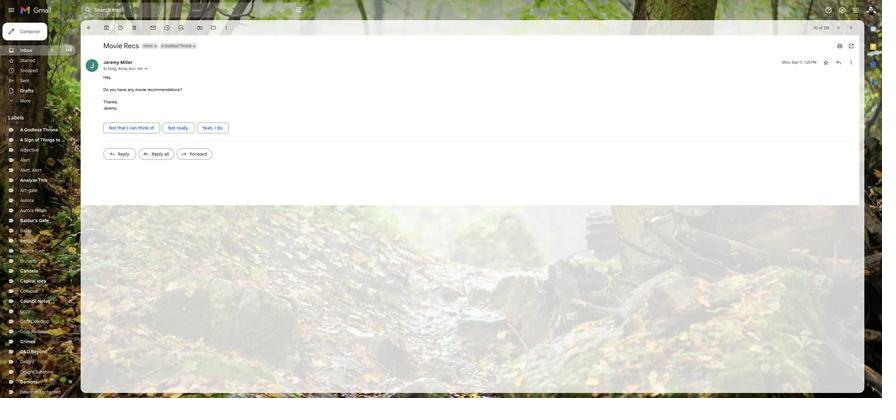 Task type: describe. For each thing, give the bounding box(es) containing it.
cozy link
[[20, 309, 30, 314]]

labels heading
[[8, 115, 67, 121]]

settings image
[[839, 6, 846, 14]]

a sign of things to come link
[[20, 137, 74, 143]]

yeah, i do. button
[[197, 123, 229, 133]]

adjective
[[20, 147, 39, 153]]

godless for a godless throne button
[[165, 43, 179, 48]]

of.
[[150, 125, 155, 131]]

older image
[[848, 25, 854, 31]]

movie recs
[[103, 42, 139, 50]]

council notes
[[20, 298, 50, 304]]

jeremy inside thanks, jeremy
[[103, 106, 117, 110]]

ballsy
[[20, 228, 32, 234]]

starred
[[20, 58, 35, 63]]

d&d
[[20, 349, 30, 355]]

compose
[[20, 29, 40, 34]]

breeze
[[20, 248, 34, 254]]

support image
[[825, 6, 832, 14]]

candela
[[20, 268, 38, 274]]

analyze this link
[[20, 177, 47, 183]]

snooze image
[[164, 25, 170, 31]]

inbox button
[[142, 43, 153, 49]]

1 horizontal spatial of
[[819, 25, 823, 30]]

20 of 218
[[814, 25, 829, 30]]

aurora for aurora link
[[20, 198, 34, 203]]

recs
[[124, 42, 139, 50]]

bcc:
[[129, 66, 136, 71]]

council
[[20, 298, 37, 304]]

21 for council notes
[[68, 299, 72, 303]]

baldur's
[[20, 218, 38, 223]]

a godless throne link
[[20, 127, 58, 133]]

to greg , anna , bcc: me
[[103, 66, 143, 71]]

reply all link
[[139, 148, 174, 160]]

not starred image
[[823, 59, 829, 66]]

think
[[138, 125, 149, 131]]

reply link
[[103, 148, 136, 160]]

alert link
[[20, 157, 30, 163]]

petals
[[35, 208, 47, 213]]

reply all
[[152, 151, 169, 157]]

lush
[[35, 248, 45, 254]]

cozy radiance link
[[20, 329, 50, 334]]

cozy for cozy radiance
[[20, 329, 30, 334]]

art-
[[20, 188, 28, 193]]

report spam image
[[117, 25, 124, 31]]

gate
[[28, 188, 37, 193]]

inbox link
[[20, 48, 32, 53]]

drafts
[[20, 88, 33, 94]]

anna
[[118, 66, 127, 71]]

not that i can think of.
[[109, 125, 155, 131]]

starred link
[[20, 58, 35, 63]]

1 for analyze this
[[70, 178, 72, 182]]

18
[[68, 379, 72, 384]]

have
[[117, 87, 126, 92]]

148
[[66, 48, 72, 53]]

sunshine
[[35, 369, 54, 375]]

add to tasks image
[[178, 25, 184, 31]]

a sign of things to come
[[20, 137, 74, 143]]

do you have any movie recommendations?
[[103, 87, 182, 92]]

labels navigation
[[0, 20, 81, 398]]

betrayal
[[20, 238, 37, 244]]

not that i can think of. button
[[103, 123, 160, 133]]

inbox for "inbox" link
[[20, 48, 32, 53]]

1 horizontal spatial to
[[103, 66, 107, 71]]

hey,
[[103, 75, 113, 80]]

sent
[[20, 78, 29, 84]]

reply for reply
[[118, 151, 129, 157]]

to inside labels navigation
[[56, 137, 60, 143]]

not really. button
[[163, 123, 194, 133]]

jeremy miller
[[103, 60, 132, 65]]

0 horizontal spatial alert
[[20, 157, 30, 163]]

recommendations?
[[147, 87, 182, 92]]

a godless throne button
[[160, 43, 192, 49]]

14
[[68, 339, 72, 344]]

godless for a godless throne link
[[24, 127, 42, 133]]

all
[[164, 151, 169, 157]]

radiance
[[31, 329, 50, 334]]

gmail image
[[20, 4, 55, 16]]

mark as unread image
[[150, 25, 156, 31]]

brutality
[[20, 258, 37, 264]]

movie
[[135, 87, 146, 92]]

can
[[129, 125, 137, 131]]

breeze lush
[[20, 248, 45, 254]]

baldur's gate
[[20, 218, 49, 223]]

delight sunshine
[[20, 369, 54, 375]]

mon, sep 11, 1:25 pm cell
[[782, 59, 817, 66]]

notes
[[38, 298, 50, 304]]

cozy for cozy link
[[20, 309, 30, 314]]

labels image
[[211, 25, 217, 31]]

cozy radiance
[[20, 329, 50, 334]]

art-gate link
[[20, 188, 37, 193]]

movie
[[103, 42, 122, 50]]

newer image
[[835, 25, 842, 31]]

labels
[[8, 115, 24, 121]]

of inside labels navigation
[[35, 137, 39, 143]]

forward
[[190, 151, 207, 157]]

aurora petals
[[20, 208, 47, 213]]

snoozed
[[20, 68, 38, 73]]



Task type: vqa. For each thing, say whether or not it's contained in the screenshot.
Jeremy in Thanks, Jeremy
yes



Task type: locate. For each thing, give the bounding box(es) containing it.
d&d beyond link
[[20, 349, 47, 355]]

yeah, i do.
[[202, 125, 224, 131]]

godless
[[165, 43, 179, 48], [24, 127, 42, 133]]

1 right this
[[70, 178, 72, 182]]

1 vertical spatial aurora
[[20, 208, 34, 213]]

throne down add to tasks image
[[179, 43, 191, 48]]

1 vertical spatial cozy
[[20, 319, 30, 324]]

capital idea link
[[20, 278, 46, 284]]

1 horizontal spatial alert
[[32, 167, 42, 173]]

things
[[40, 137, 55, 143]]

cozy
[[20, 309, 30, 314], [20, 319, 30, 324], [20, 329, 30, 334]]

delight for delight sunshine
[[20, 369, 34, 375]]

not for not really.
[[168, 125, 176, 131]]

thanks, jeremy
[[103, 100, 118, 110]]

inbox inside labels navigation
[[20, 48, 32, 53]]

inbox inside button
[[143, 43, 153, 48]]

of
[[819, 25, 823, 30], [35, 137, 39, 143]]

1 horizontal spatial a godless throne
[[161, 43, 191, 48]]

aurora link
[[20, 198, 34, 203]]

godless up sign
[[24, 127, 42, 133]]

inbox right recs
[[143, 43, 153, 48]]

1 vertical spatial dewdrop
[[20, 389, 38, 395]]

a godless throne down add to tasks image
[[161, 43, 191, 48]]

alert up alert,
[[20, 157, 30, 163]]

1
[[70, 137, 72, 142], [70, 178, 72, 182], [70, 218, 72, 223], [70, 279, 72, 283]]

d&d beyond
[[20, 349, 47, 355]]

mon, sep 11, 1:25 pm
[[782, 60, 817, 65]]

0 horizontal spatial ,
[[116, 66, 117, 71]]

0 vertical spatial 21
[[68, 269, 72, 273]]

0 horizontal spatial reply
[[118, 151, 129, 157]]

inbox up the starred at left
[[20, 48, 32, 53]]

1 horizontal spatial ,
[[127, 66, 128, 71]]

2 jeremy from the top
[[103, 106, 117, 110]]

dewdrop enchanted link
[[20, 389, 61, 395]]

a godless throne inside labels navigation
[[20, 127, 58, 133]]

3 1 from the top
[[70, 218, 72, 223]]

godless inside labels navigation
[[24, 127, 42, 133]]

1 for a sign of things to come
[[70, 137, 72, 142]]

None search field
[[81, 3, 308, 18]]

betrayal link
[[20, 238, 37, 244]]

a for 4
[[20, 127, 23, 133]]

reply
[[118, 151, 129, 157], [152, 151, 163, 157]]

demons link
[[20, 379, 38, 385]]

, left bcc:
[[127, 66, 128, 71]]

cozy up crimes link
[[20, 329, 30, 334]]

21
[[68, 269, 72, 273], [68, 299, 72, 303]]

1 21 from the top
[[68, 269, 72, 273]]

1 vertical spatial godless
[[24, 127, 42, 133]]

cozy dewdrop link
[[20, 319, 49, 324]]

dewdrop down the demons
[[20, 389, 38, 395]]

0 vertical spatial a godless throne
[[161, 43, 191, 48]]

not left really.
[[168, 125, 176, 131]]

more button
[[0, 96, 76, 106]]

delight down delight 'link'
[[20, 369, 34, 375]]

2 , from the left
[[127, 66, 128, 71]]

thanks,
[[103, 100, 118, 104]]

this
[[38, 177, 47, 183]]

reply left all
[[152, 151, 163, 157]]

delete image
[[131, 25, 137, 31]]

inbox for inbox button at the left of the page
[[143, 43, 153, 48]]

archive image
[[103, 25, 110, 31]]

to left greg
[[103, 66, 107, 71]]

a down labels
[[20, 127, 23, 133]]

0 vertical spatial aurora
[[20, 198, 34, 203]]

more image
[[223, 25, 229, 31]]

0 horizontal spatial inbox
[[20, 48, 32, 53]]

0 horizontal spatial i
[[127, 125, 128, 131]]

0 vertical spatial cozy
[[20, 309, 30, 314]]

not left that
[[109, 125, 116, 131]]

more
[[20, 98, 30, 104]]

0 horizontal spatial throne
[[43, 127, 58, 133]]

a godless throne inside button
[[161, 43, 191, 48]]

reply for reply all
[[152, 151, 163, 157]]

move to image
[[197, 25, 203, 31]]

i left do. in the left top of the page
[[215, 125, 216, 131]]

jeremy down thanks,
[[103, 106, 117, 110]]

1 vertical spatial of
[[35, 137, 39, 143]]

1 for capital idea
[[70, 279, 72, 283]]

3 cozy from the top
[[20, 329, 30, 334]]

2 aurora from the top
[[20, 208, 34, 213]]

throne for a godless throne button
[[179, 43, 191, 48]]

1 right idea
[[70, 279, 72, 283]]

cozy dewdrop
[[20, 319, 49, 324]]

to left come
[[56, 137, 60, 143]]

dewdrop enchanted
[[20, 389, 61, 395]]

delight for delight 'link'
[[20, 359, 34, 365]]

aurora for aurora petals
[[20, 208, 34, 213]]

reply inside reply all link
[[152, 151, 163, 157]]

breeze lush link
[[20, 248, 45, 254]]

0 horizontal spatial not
[[109, 125, 116, 131]]

a godless throne down labels heading
[[20, 127, 58, 133]]

delight down d&d
[[20, 359, 34, 365]]

main menu image
[[8, 6, 15, 14]]

i inside button
[[127, 125, 128, 131]]

aurora down aurora link
[[20, 208, 34, 213]]

tab list
[[864, 20, 882, 375]]

drafts link
[[20, 88, 33, 94]]

cozy for cozy dewdrop
[[20, 319, 30, 324]]

a inside button
[[161, 43, 164, 48]]

delight link
[[20, 359, 34, 365]]

i left can
[[127, 125, 128, 131]]

1 down 4 at the top of page
[[70, 137, 72, 142]]

218
[[824, 25, 829, 30]]

0 vertical spatial of
[[819, 25, 823, 30]]

yeah,
[[202, 125, 213, 131]]

1 vertical spatial a godless throne
[[20, 127, 58, 133]]

cozy down council
[[20, 309, 30, 314]]

throne inside labels navigation
[[43, 127, 58, 133]]

11,
[[799, 60, 803, 65]]

brutality link
[[20, 258, 37, 264]]

1 vertical spatial 21
[[68, 299, 72, 303]]

21 for candela
[[68, 269, 72, 273]]

1 1 from the top
[[70, 137, 72, 142]]

back to inbox image
[[86, 25, 92, 31]]

capital
[[20, 278, 36, 284]]

2 i from the left
[[215, 125, 216, 131]]

council notes link
[[20, 298, 50, 304]]

alert, alert
[[20, 167, 42, 173]]

candela link
[[20, 268, 38, 274]]

enchanted
[[39, 389, 61, 395]]

1 horizontal spatial not
[[168, 125, 176, 131]]

collapse link
[[20, 288, 37, 294]]

show details image
[[144, 67, 148, 71]]

aurora petals link
[[20, 208, 47, 213]]

0 vertical spatial delight
[[20, 359, 34, 365]]

1 vertical spatial delight
[[20, 369, 34, 375]]

mon,
[[782, 60, 791, 65]]

sent link
[[20, 78, 29, 84]]

sign
[[24, 137, 34, 143]]

2 not from the left
[[168, 125, 176, 131]]

2 vertical spatial cozy
[[20, 329, 30, 334]]

0 vertical spatial throne
[[179, 43, 191, 48]]

1 for baldur's gate
[[70, 218, 72, 223]]

a godless throne for a godless throne button
[[161, 43, 191, 48]]

throne up the things
[[43, 127, 58, 133]]

do
[[103, 87, 109, 92]]

Search mail text field
[[95, 7, 277, 13]]

alert
[[20, 157, 30, 163], [32, 167, 42, 173]]

advanced search options image
[[292, 3, 305, 16]]

0 vertical spatial godless
[[165, 43, 179, 48]]

you
[[110, 87, 116, 92]]

2 vertical spatial a
[[20, 137, 23, 143]]

1 vertical spatial alert
[[32, 167, 42, 173]]

gate
[[39, 218, 49, 223]]

inbox
[[143, 43, 153, 48], [20, 48, 32, 53]]

dewdrop up radiance
[[31, 319, 49, 324]]

not for not that i can think of.
[[109, 125, 116, 131]]

,
[[116, 66, 117, 71], [127, 66, 128, 71]]

1 not from the left
[[109, 125, 116, 131]]

alert,
[[20, 167, 31, 173]]

4 1 from the top
[[70, 279, 72, 283]]

a godless throne for a godless throne link
[[20, 127, 58, 133]]

a right inbox button at the left of the page
[[161, 43, 164, 48]]

1 vertical spatial throne
[[43, 127, 58, 133]]

0 horizontal spatial godless
[[24, 127, 42, 133]]

a godless throne
[[161, 43, 191, 48], [20, 127, 58, 133]]

snoozed link
[[20, 68, 38, 73]]

alert up analyze this link
[[32, 167, 42, 173]]

baldur's gate link
[[20, 218, 49, 223]]

search mail image
[[83, 4, 94, 16]]

greg
[[108, 66, 116, 71]]

0 horizontal spatial to
[[56, 137, 60, 143]]

throne inside a godless throne button
[[179, 43, 191, 48]]

0 vertical spatial jeremy
[[103, 60, 119, 65]]

that
[[117, 125, 126, 131]]

art-gate
[[20, 188, 37, 193]]

0 horizontal spatial of
[[35, 137, 39, 143]]

miller
[[120, 60, 132, 65]]

godless inside button
[[165, 43, 179, 48]]

aurora down art-gate link
[[20, 198, 34, 203]]

jeremy
[[103, 60, 119, 65], [103, 106, 117, 110]]

2 1 from the top
[[70, 178, 72, 182]]

of right sign
[[35, 137, 39, 143]]

1 horizontal spatial throne
[[179, 43, 191, 48]]

throne for a godless throne link
[[43, 127, 58, 133]]

jeremy up greg
[[103, 60, 119, 65]]

0 vertical spatial to
[[103, 66, 107, 71]]

1 vertical spatial to
[[56, 137, 60, 143]]

1 horizontal spatial godless
[[165, 43, 179, 48]]

1 horizontal spatial i
[[215, 125, 216, 131]]

1 vertical spatial jeremy
[[103, 106, 117, 110]]

aurora
[[20, 198, 34, 203], [20, 208, 34, 213]]

1 , from the left
[[116, 66, 117, 71]]

2 delight from the top
[[20, 369, 34, 375]]

reply inside reply link
[[118, 151, 129, 157]]

crimes
[[20, 339, 35, 344]]

1 horizontal spatial reply
[[152, 151, 163, 157]]

1 jeremy from the top
[[103, 60, 119, 65]]

of right 20 at the right top
[[819, 25, 823, 30]]

dewdrop
[[31, 319, 49, 324], [20, 389, 38, 395]]

do.
[[217, 125, 224, 131]]

0 vertical spatial dewdrop
[[31, 319, 49, 324]]

i inside button
[[215, 125, 216, 131]]

1 cozy from the top
[[20, 309, 30, 314]]

analyze
[[20, 177, 37, 183]]

0 vertical spatial alert
[[20, 157, 30, 163]]

0 horizontal spatial a godless throne
[[20, 127, 58, 133]]

a
[[161, 43, 164, 48], [20, 127, 23, 133], [20, 137, 23, 143]]

adjective link
[[20, 147, 39, 153]]

compose button
[[3, 23, 47, 40]]

ballsy link
[[20, 228, 32, 234]]

1 i from the left
[[127, 125, 128, 131]]

0 vertical spatial a
[[161, 43, 164, 48]]

1 horizontal spatial inbox
[[143, 43, 153, 48]]

1 aurora from the top
[[20, 198, 34, 203]]

1 reply from the left
[[118, 151, 129, 157]]

, left anna at the left top
[[116, 66, 117, 71]]

Not starred checkbox
[[823, 59, 829, 66]]

cozy down cozy link
[[20, 319, 30, 324]]

reply down that
[[118, 151, 129, 157]]

a left sign
[[20, 137, 23, 143]]

2 reply from the left
[[152, 151, 163, 157]]

2 cozy from the top
[[20, 319, 30, 324]]

collapse
[[20, 288, 37, 294]]

a for 1
[[20, 137, 23, 143]]

godless down snooze image
[[165, 43, 179, 48]]

1 vertical spatial a
[[20, 127, 23, 133]]

1 right gate
[[70, 218, 72, 223]]

1 delight from the top
[[20, 359, 34, 365]]

demons
[[20, 379, 38, 385]]

not
[[109, 125, 116, 131], [168, 125, 176, 131]]

2 21 from the top
[[68, 299, 72, 303]]

delight sunshine link
[[20, 369, 54, 375]]



